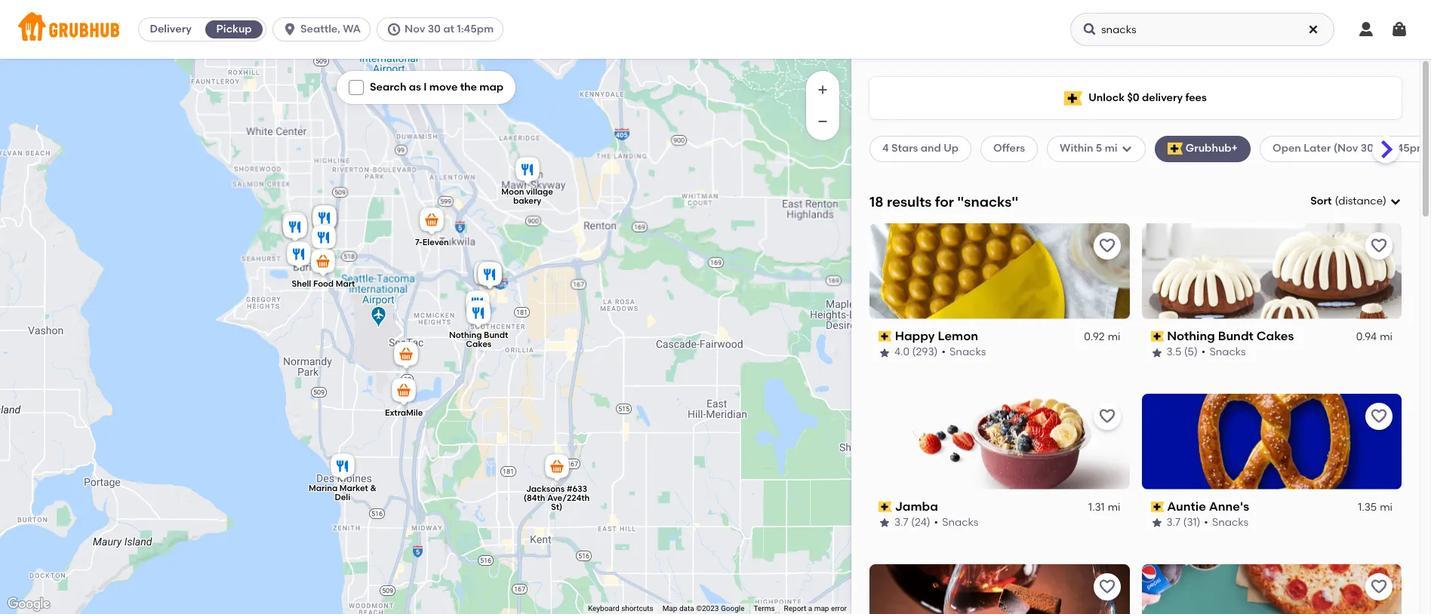 Task type: locate. For each thing, give the bounding box(es) containing it.
snacks for jamba
[[942, 517, 979, 530]]

0.94
[[1357, 331, 1377, 344]]

1 horizontal spatial 3.7
[[1167, 517, 1181, 530]]

bundt down happy lemon icon
[[484, 331, 508, 341]]

bundt down nothing bundt cakes logo
[[1218, 329, 1254, 343]]

pickup button
[[202, 17, 266, 42]]

0 horizontal spatial bundt
[[484, 331, 508, 341]]

error
[[831, 605, 847, 613]]

1 vertical spatial save this restaurant image
[[1098, 578, 1116, 596]]

3.5
[[1167, 346, 1182, 359]]

save this restaurant image
[[1098, 237, 1116, 255], [1371, 237, 1389, 255], [1371, 408, 1389, 426], [1371, 578, 1389, 596]]

snacks down lemon
[[950, 346, 986, 359]]

0 vertical spatial grubhub plus flag logo image
[[1065, 91, 1083, 105]]

at left 1:45pm
[[443, 23, 455, 35]]

save this restaurant button
[[1094, 232, 1121, 260], [1366, 232, 1393, 260], [1094, 403, 1121, 430], [1366, 403, 1393, 430], [1094, 574, 1121, 601], [1366, 574, 1393, 601]]

shortcuts
[[622, 605, 654, 613]]

#633
[[567, 485, 588, 494]]

30 right (nov
[[1361, 142, 1374, 155]]

snacks right (24)
[[942, 517, 979, 530]]

(24)
[[911, 517, 931, 530]]

1 horizontal spatial at
[[1377, 142, 1388, 155]]

3.7 (31)
[[1167, 517, 1201, 530]]

• snacks down lemon
[[942, 346, 986, 359]]

star icon image for nothing bundt cakes
[[1151, 347, 1163, 359]]

nothing up '(5)' on the right bottom of the page
[[1168, 329, 1216, 343]]

report a map error
[[784, 605, 847, 613]]

sort ( distance )
[[1311, 195, 1387, 208]]

map right 'the'
[[480, 81, 504, 94]]

happy lemon
[[895, 329, 979, 343]]

map
[[480, 81, 504, 94], [814, 605, 829, 613]]

1 horizontal spatial grubhub plus flag logo image
[[1168, 143, 1183, 155]]

svg image inside seattle, wa button
[[282, 22, 298, 37]]

stars
[[892, 142, 919, 155]]

save this restaurant image inside button
[[1098, 408, 1116, 426]]

1 3.7 from the left
[[895, 517, 909, 530]]

1 horizontal spatial nothing bundt cakes
[[1168, 329, 1294, 343]]

0 horizontal spatial svg image
[[282, 22, 298, 37]]

mart
[[336, 279, 355, 289]]

"snacks"
[[958, 193, 1019, 210]]

auntie
[[1168, 500, 1207, 514]]

3.7 left (24)
[[895, 517, 909, 530]]

nothing down happy lemon icon
[[449, 331, 482, 341]]

star icon image left 3.5
[[1151, 347, 1163, 359]]

open later (nov 30 at 1:45pm)
[[1273, 142, 1431, 155]]

0.94 mi
[[1357, 331, 1393, 344]]

save this restaurant button for happy lemon
[[1094, 232, 1121, 260]]

eleven
[[423, 238, 449, 247]]

4
[[883, 142, 889, 155]]

0 vertical spatial map
[[480, 81, 504, 94]]

3.5 (5)
[[1167, 346, 1198, 359]]

map data ©2023 google
[[663, 605, 745, 613]]

distance
[[1339, 195, 1383, 208]]

star icon image down subscription pass image
[[879, 518, 891, 530]]

• snacks right '(5)' on the right bottom of the page
[[1202, 346, 1246, 359]]

0.92
[[1085, 331, 1105, 344]]

nothing bundt cakes
[[1168, 329, 1294, 343], [449, 331, 508, 350]]

subscription pass image left auntie
[[1151, 502, 1165, 513]]

0 horizontal spatial 30
[[428, 23, 441, 35]]

nothing
[[1168, 329, 1216, 343], [449, 331, 482, 341]]

auntie anne's logo image
[[1142, 394, 1402, 490]]

1 save this restaurant image from the top
[[1098, 408, 1116, 426]]

nov 30 at 1:45pm
[[405, 23, 494, 35]]

save this restaurant image
[[1098, 408, 1116, 426], [1098, 578, 1116, 596]]

0 horizontal spatial map
[[480, 81, 504, 94]]

cakes down nothing bundt cakes logo
[[1257, 329, 1294, 343]]

3.7 left (31)
[[1167, 517, 1181, 530]]

moon village bakery image
[[513, 155, 543, 188]]

1 vertical spatial grubhub plus flag logo image
[[1168, 143, 1183, 155]]

0 horizontal spatial grubhub plus flag logo image
[[1065, 91, 1083, 105]]

bakery
[[513, 196, 542, 206]]

star icon image left 3.7 (31)
[[1151, 518, 1163, 530]]

extramile image
[[389, 376, 419, 409]]

0 vertical spatial at
[[443, 23, 455, 35]]

(293)
[[913, 346, 938, 359]]

a
[[809, 605, 813, 613]]

village
[[526, 187, 553, 197]]

grubhub plus flag logo image left unlock
[[1065, 91, 1083, 105]]

snacks
[[950, 346, 986, 359], [1210, 346, 1246, 359], [942, 517, 979, 530], [1213, 517, 1249, 530]]

svg image
[[1358, 20, 1376, 39], [387, 22, 402, 37], [1083, 22, 1098, 37], [1308, 23, 1320, 35], [1390, 196, 1402, 208]]

• for happy lemon
[[942, 346, 946, 359]]

4.0 (293)
[[895, 346, 938, 359]]

seattle, wa
[[301, 23, 361, 35]]

market
[[340, 484, 368, 494]]

at inside button
[[443, 23, 455, 35]]

star icon image left 4.0
[[879, 347, 891, 359]]

• right (24)
[[935, 517, 939, 530]]

star icon image
[[879, 347, 891, 359], [1151, 347, 1163, 359], [879, 518, 891, 530], [1151, 518, 1163, 530]]

mi right the 1.35
[[1380, 501, 1393, 514]]

snacks down anne's
[[1213, 517, 1249, 530]]

• snacks
[[942, 346, 986, 359], [1202, 346, 1246, 359], [935, 517, 979, 530], [1205, 517, 1249, 530]]

save this restaurant image for nothing bundt cakes
[[1371, 237, 1389, 255]]

1 vertical spatial 30
[[1361, 142, 1374, 155]]

&
[[370, 484, 377, 494]]

mi right 0.94
[[1380, 331, 1393, 344]]

0 horizontal spatial nothing
[[449, 331, 482, 341]]

map right the a
[[814, 605, 829, 613]]

unlock
[[1089, 91, 1125, 104]]

nothing bundt cakes up '(5)' on the right bottom of the page
[[1168, 329, 1294, 343]]

$0
[[1128, 91, 1140, 104]]

0 vertical spatial save this restaurant image
[[1098, 408, 1116, 426]]

• right (31)
[[1205, 517, 1209, 530]]

none field containing sort
[[1311, 194, 1402, 209]]

2 3.7 from the left
[[1167, 517, 1181, 530]]

save this restaurant button for auntie anne's
[[1366, 403, 1393, 430]]

save this restaurant image for jamba logo
[[1098, 408, 1116, 426]]

• snacks right (24)
[[935, 517, 979, 530]]

grubhub plus flag logo image for grubhub+
[[1168, 143, 1183, 155]]

save this restaurant button for nothing bundt cakes
[[1366, 232, 1393, 260]]

2 horizontal spatial svg image
[[1391, 20, 1409, 39]]

google
[[721, 605, 745, 613]]

1.35
[[1359, 501, 1377, 514]]

• snacks down anne's
[[1205, 517, 1249, 530]]

cakes
[[1257, 329, 1294, 343], [466, 340, 492, 350]]

30
[[428, 23, 441, 35], [1361, 142, 1374, 155]]

unlock $0 delivery fees
[[1089, 91, 1207, 104]]

5
[[1096, 142, 1103, 155]]

grubhub plus flag logo image left grubhub+
[[1168, 143, 1183, 155]]

terms link
[[754, 605, 775, 613]]

report a map error link
[[784, 605, 847, 613]]

anne's
[[1209, 500, 1250, 514]]

google image
[[4, 595, 54, 615]]

minus icon image
[[816, 114, 831, 129]]

dairy queen image
[[279, 210, 310, 243]]

mi for lemon
[[1108, 331, 1121, 344]]

plus icon image
[[816, 82, 831, 97]]

bundt inside map "region"
[[484, 331, 508, 341]]

nothing inside map "region"
[[449, 331, 482, 341]]

jacksons #633 (84th ave/224th st)
[[524, 485, 590, 512]]

•
[[942, 346, 946, 359], [1202, 346, 1206, 359], [935, 517, 939, 530], [1205, 517, 1209, 530]]

cakes down nothing bundt cakes image on the left
[[466, 340, 492, 350]]

None field
[[1311, 194, 1402, 209]]

• snacks for auntie anne's
[[1205, 517, 1249, 530]]

0 horizontal spatial 3.7
[[895, 517, 909, 530]]

cakes inside map "region"
[[466, 340, 492, 350]]

happy
[[895, 329, 935, 343]]

pierro bakery image
[[309, 223, 339, 256]]

Search for food, convenience, alcohol... search field
[[1071, 13, 1335, 46]]

the
[[460, 81, 477, 94]]

3.7 (24)
[[895, 517, 931, 530]]

30 right nov
[[428, 23, 441, 35]]

mi for bundt
[[1380, 331, 1393, 344]]

svg image
[[1391, 20, 1409, 39], [282, 22, 298, 37], [1121, 143, 1133, 155]]

1 vertical spatial at
[[1377, 142, 1388, 155]]

i
[[424, 81, 427, 94]]

at
[[443, 23, 455, 35], [1377, 142, 1388, 155]]

1 horizontal spatial bundt
[[1218, 329, 1254, 343]]

0 horizontal spatial cakes
[[466, 340, 492, 350]]

seattle,
[[301, 23, 340, 35]]

2 save this restaurant image from the top
[[1098, 578, 1116, 596]]

0.92 mi
[[1085, 331, 1121, 344]]

subscription pass image left the happy
[[879, 332, 892, 342]]

shell food mart image
[[308, 247, 338, 280]]

1 vertical spatial map
[[814, 605, 829, 613]]

grubhub plus flag logo image
[[1065, 91, 1083, 105], [1168, 143, 1183, 155]]

at left the 1:45pm)
[[1377, 142, 1388, 155]]

mi right "0.92"
[[1108, 331, 1121, 344]]

0 horizontal spatial nothing bundt cakes
[[449, 331, 508, 350]]

1 horizontal spatial 30
[[1361, 142, 1374, 155]]

auntie anne's
[[1168, 500, 1250, 514]]

svg image inside nov 30 at 1:45pm button
[[387, 22, 402, 37]]

bundt
[[1218, 329, 1254, 343], [484, 331, 508, 341]]

• for auntie anne's
[[1205, 517, 1209, 530]]

• right '(5)' on the right bottom of the page
[[1202, 346, 1206, 359]]

keyboard shortcuts
[[588, 605, 654, 613]]

snacks right '(5)' on the right bottom of the page
[[1210, 346, 1246, 359]]

mi right 1.31
[[1108, 501, 1121, 514]]

svg image inside field
[[1390, 196, 1402, 208]]

mi
[[1105, 142, 1118, 155], [1108, 331, 1121, 344], [1380, 331, 1393, 344], [1108, 501, 1121, 514], [1380, 501, 1393, 514]]

subscription pass image
[[879, 332, 892, 342], [1151, 332, 1165, 342], [1151, 502, 1165, 513]]

moon village bakery
[[502, 187, 553, 206]]

search
[[370, 81, 407, 94]]

0 vertical spatial 30
[[428, 23, 441, 35]]

happy lemon image
[[463, 288, 493, 322]]

• down the "happy lemon"
[[942, 346, 946, 359]]

nothing bundt cakes inside map "region"
[[449, 331, 508, 350]]

0 horizontal spatial at
[[443, 23, 455, 35]]

subscription pass image right 0.92 mi at bottom
[[1151, 332, 1165, 342]]

jamba image
[[471, 259, 501, 292]]

1 horizontal spatial cakes
[[1257, 329, 1294, 343]]

nothing bundt cakes down happy lemon icon
[[449, 331, 508, 350]]



Task type: describe. For each thing, give the bounding box(es) containing it.
jacksons #633 (84th ave/224th st) image
[[542, 452, 572, 486]]

1:45pm
[[457, 23, 494, 35]]

mawadda cafe image
[[310, 203, 340, 236]]

data
[[680, 605, 694, 613]]

fees
[[1186, 91, 1207, 104]]

delivery
[[1142, 91, 1183, 104]]

1.31
[[1089, 501, 1105, 514]]

snacks for auntie anne's
[[1213, 517, 1249, 530]]

wa
[[343, 23, 361, 35]]

star icon image for auntie anne's
[[1151, 518, 1163, 530]]

shell food mart
[[292, 279, 355, 289]]

st)
[[551, 503, 563, 512]]

royce' washington - westfield southcenter mall logo image
[[870, 564, 1130, 615]]

4 stars and up
[[883, 142, 959, 155]]

save this restaurant image for auntie anne's
[[1371, 408, 1389, 426]]

tacos el hass image
[[280, 212, 310, 245]]

ronnie's market image
[[284, 239, 314, 273]]

antojitos michalisco 1st ave image
[[310, 203, 340, 236]]

keyboard
[[588, 605, 620, 613]]

nothing bundt cakes image
[[464, 298, 494, 331]]

marina market & deli image
[[328, 452, 358, 485]]

ave/224th
[[547, 494, 590, 503]]

nothing bundt cakes logo image
[[1142, 223, 1402, 319]]

royce' washington - westfield southcenter mall image
[[475, 260, 505, 293]]

(5)
[[1185, 346, 1198, 359]]

shell
[[292, 279, 311, 289]]

food
[[313, 279, 334, 289]]

snacks for happy lemon
[[950, 346, 986, 359]]

marina market & deli
[[309, 484, 377, 503]]

jamba logo image
[[870, 394, 1130, 490]]

search as i move the map
[[370, 81, 504, 94]]

main navigation navigation
[[0, 0, 1432, 59]]

happy lemon logo image
[[870, 223, 1130, 319]]

offers
[[994, 142, 1026, 155]]

7-eleven
[[415, 238, 449, 247]]

4.0
[[895, 346, 910, 359]]

jacksons
[[526, 485, 565, 494]]

auntie anne's image
[[475, 260, 505, 293]]

open
[[1273, 142, 1302, 155]]

for
[[935, 193, 954, 210]]

mi right 5
[[1105, 142, 1118, 155]]

• snacks for nothing bundt cakes
[[1202, 346, 1246, 359]]

nov
[[405, 23, 425, 35]]

delivery
[[150, 23, 192, 35]]

3.7 for auntie anne's
[[1167, 517, 1181, 530]]

keyboard shortcuts button
[[588, 604, 654, 615]]

1 horizontal spatial svg image
[[1121, 143, 1133, 155]]

subscription pass image for nothing bundt cakes
[[1151, 332, 1165, 342]]

1.35 mi
[[1359, 501, 1393, 514]]

• for nothing bundt cakes
[[1202, 346, 1206, 359]]

1 horizontal spatial map
[[814, 605, 829, 613]]

move
[[429, 81, 458, 94]]

within
[[1060, 142, 1094, 155]]

deli
[[335, 493, 351, 503]]

30 inside button
[[428, 23, 441, 35]]

star icon image for happy lemon
[[879, 347, 891, 359]]

map
[[663, 605, 678, 613]]

later
[[1304, 142, 1332, 155]]

7-
[[415, 238, 423, 247]]

delivery button
[[139, 17, 202, 42]]

(84th
[[524, 494, 545, 503]]

(
[[1335, 195, 1339, 208]]

as
[[409, 81, 421, 94]]

• snacks for happy lemon
[[942, 346, 986, 359]]

1:45pm)
[[1390, 142, 1431, 155]]

subscription pass image for happy lemon
[[879, 332, 892, 342]]

(nov
[[1334, 142, 1359, 155]]

map region
[[0, 0, 881, 615]]

(31)
[[1184, 517, 1201, 530]]

• snacks for jamba
[[935, 517, 979, 530]]

grubhub plus flag logo image for unlock $0 delivery fees
[[1065, 91, 1083, 105]]

©2023
[[696, 605, 719, 613]]

• for jamba
[[935, 517, 939, 530]]

mi for anne's
[[1380, 501, 1393, 514]]

moon
[[502, 187, 524, 197]]

1 horizontal spatial nothing
[[1168, 329, 1216, 343]]

save this restaurant button for jamba
[[1094, 403, 1121, 430]]

subscription pass image
[[879, 502, 892, 513]]

18 results for "snacks"
[[870, 193, 1019, 210]]

grubhub+
[[1186, 142, 1238, 155]]

1.31 mi
[[1089, 501, 1121, 514]]

terms
[[754, 605, 775, 613]]

pickup
[[216, 23, 252, 35]]

nov 30 at 1:45pm button
[[377, 17, 510, 42]]

save this restaurant image for happy lemon
[[1098, 237, 1116, 255]]

7 eleven image
[[417, 205, 447, 239]]

lemon
[[938, 329, 979, 343]]

report
[[784, 605, 807, 613]]

seattle, wa button
[[273, 17, 377, 42]]

sea tac marathon image
[[391, 340, 421, 373]]

subscription pass image for auntie anne's
[[1151, 502, 1165, 513]]

extramile
[[385, 409, 423, 418]]

sort
[[1311, 195, 1332, 208]]

7-eleven logo image
[[1142, 564, 1402, 615]]

marina
[[309, 484, 338, 494]]

)
[[1383, 195, 1387, 208]]

star icon image for jamba
[[879, 518, 891, 530]]

snacks for nothing bundt cakes
[[1210, 346, 1246, 359]]

and
[[921, 142, 942, 155]]

save this restaurant image for royce' washington - westfield southcenter mall logo
[[1098, 578, 1116, 596]]

results
[[887, 193, 932, 210]]

3.7 for jamba
[[895, 517, 909, 530]]

within 5 mi
[[1060, 142, 1118, 155]]



Task type: vqa. For each thing, say whether or not it's contained in the screenshot.
the • breakfast associated with Jack in the Box
no



